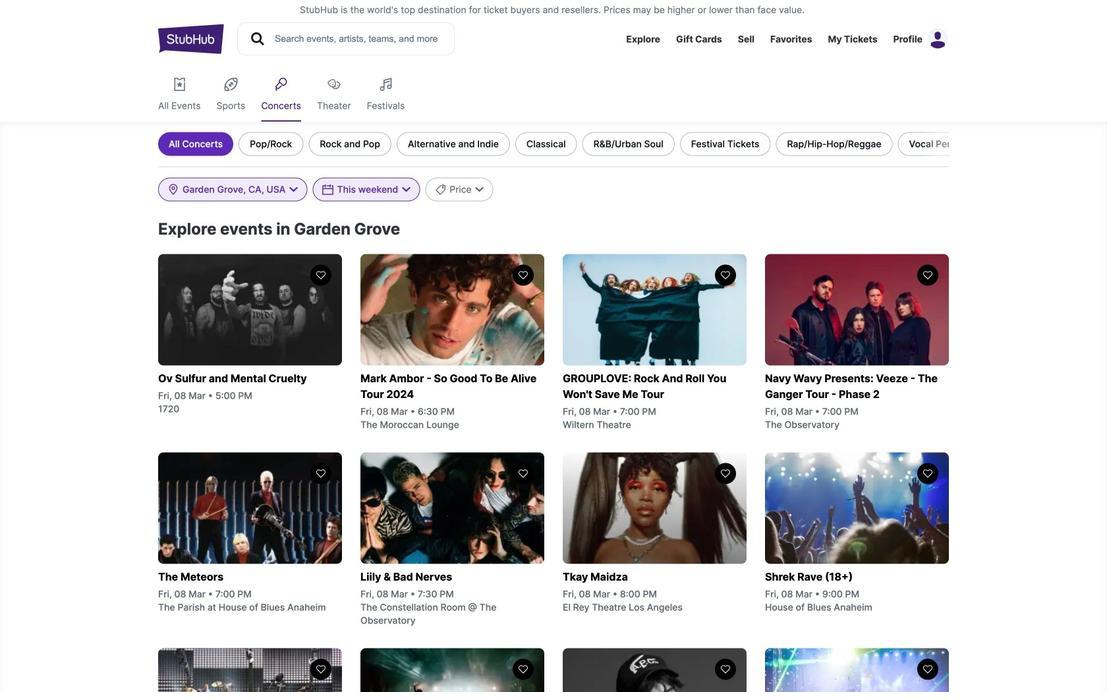 Task type: vqa. For each thing, say whether or not it's contained in the screenshot.
& related to Anna
no



Task type: locate. For each thing, give the bounding box(es) containing it.
None field
[[158, 178, 307, 201], [313, 178, 420, 201], [425, 178, 493, 201], [158, 178, 307, 201], [313, 178, 420, 201], [425, 178, 493, 201]]



Task type: describe. For each thing, give the bounding box(es) containing it.
stubhub image
[[158, 22, 224, 55]]

Search events, artists, teams, and more field
[[274, 32, 442, 46]]



